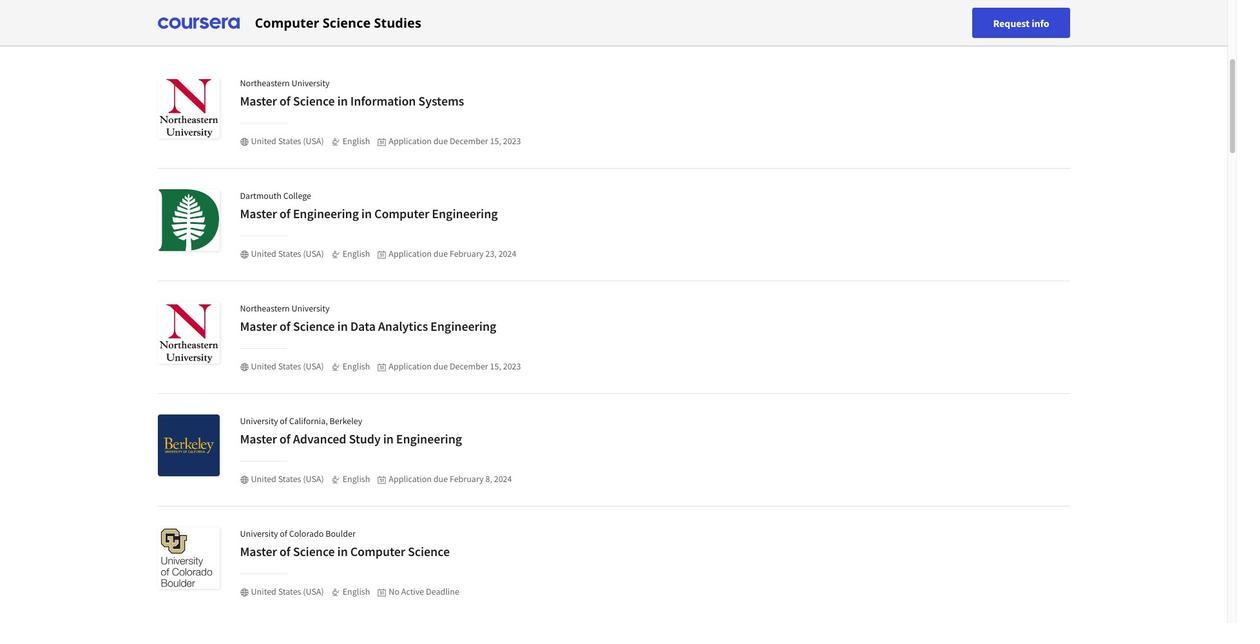 Task type: vqa. For each thing, say whether or not it's contained in the screenshot.
Master of Advanced Study in Engineering's the "United"
yes



Task type: describe. For each thing, give the bounding box(es) containing it.
request
[[993, 16, 1030, 29]]

analytics
[[378, 318, 428, 334]]

master inside university of colorado boulder master of science in computer science
[[240, 544, 277, 560]]

request info
[[993, 16, 1049, 29]]

application due february 8, 2024
[[389, 474, 512, 485]]

university of california, berkeley image
[[158, 415, 219, 477]]

reset
[[215, 34, 240, 47]]

boulder
[[326, 528, 356, 540]]

united for master of science in data analytics engineering
[[251, 361, 276, 372]]

united states (usa) for master of science in data analytics engineering
[[251, 361, 324, 372]]

no
[[389, 586, 400, 598]]

engineering up the application due february 23, 2024
[[432, 206, 498, 222]]

due for analytics
[[434, 361, 448, 372]]

data
[[350, 318, 376, 334]]

united states (usa) for master of science in information systems
[[251, 135, 324, 147]]

english for science
[[343, 586, 370, 598]]

english for advanced
[[343, 474, 370, 485]]

studies
[[374, 14, 421, 31]]

united for master of engineering in computer engineering
[[251, 248, 276, 260]]

dartmouth college image
[[158, 189, 219, 251]]

due for systems
[[434, 135, 448, 147]]

california,
[[289, 416, 328, 427]]

of inside northeastern university master of science in information systems
[[280, 93, 291, 109]]

application due february 23, 2024
[[389, 248, 517, 260]]

university of colorado boulder master of science in computer science
[[240, 528, 450, 560]]

states for master of science in computer science
[[278, 586, 301, 598]]

in for data
[[337, 318, 348, 334]]

computer science studies
[[255, 14, 421, 31]]

8,
[[486, 474, 492, 485]]

15, for master of science in data analytics engineering
[[490, 361, 501, 372]]

2023 for master of science in data analytics engineering
[[503, 361, 521, 372]]

computer inside the 'dartmouth college master of engineering in computer engineering'
[[374, 206, 430, 222]]

states for master of advanced study in engineering
[[278, 474, 301, 485]]

university of california, berkeley master of advanced study in engineering
[[240, 416, 462, 447]]

application for systems
[[389, 135, 432, 147]]

united for master of advanced study in engineering
[[251, 474, 276, 485]]

northeastern for master of science in data analytics engineering
[[240, 303, 290, 314]]

united for master of science in information systems
[[251, 135, 276, 147]]

application due december 15, 2023 for analytics
[[389, 361, 521, 372]]

university of colorado boulder image
[[158, 528, 219, 590]]

due for engineering
[[434, 248, 448, 260]]

northeastern university master of science in data analytics engineering
[[240, 303, 496, 334]]

16 results
[[158, 34, 200, 47]]

science inside northeastern university master of science in data analytics engineering
[[293, 318, 335, 334]]

coursera image
[[158, 13, 239, 33]]

english for data
[[343, 361, 370, 372]]

no active deadline
[[389, 586, 459, 598]]

english for computer
[[343, 248, 370, 260]]

northeastern university image for master of science in data analytics engineering
[[158, 302, 219, 364]]

master inside university of california, berkeley master of advanced study in engineering
[[240, 431, 277, 447]]

(usa) for information
[[303, 135, 324, 147]]

university inside university of california, berkeley master of advanced study in engineering
[[240, 416, 278, 427]]

reset filters button
[[205, 25, 281, 56]]



Task type: locate. For each thing, give the bounding box(es) containing it.
4 states from the top
[[278, 474, 301, 485]]

results
[[170, 34, 200, 47]]

northeastern for master of science in information systems
[[240, 77, 290, 89]]

december for master of science in information systems
[[450, 135, 488, 147]]

states down college
[[278, 248, 301, 260]]

english down data
[[343, 361, 370, 372]]

engineering down college
[[293, 206, 359, 222]]

4 master from the top
[[240, 431, 277, 447]]

master for master of science in data analytics engineering
[[240, 318, 277, 334]]

united states (usa) up college
[[251, 135, 324, 147]]

2 united from the top
[[251, 248, 276, 260]]

master inside northeastern university master of science in data analytics engineering
[[240, 318, 277, 334]]

engineering
[[293, 206, 359, 222], [432, 206, 498, 222], [431, 318, 496, 334], [396, 431, 462, 447]]

5 master from the top
[[240, 544, 277, 560]]

berkeley
[[330, 416, 362, 427]]

northeastern university image for master of science in information systems
[[158, 77, 219, 139]]

(usa) up college
[[303, 135, 324, 147]]

2 united states (usa) from the top
[[251, 248, 324, 260]]

study
[[349, 431, 381, 447]]

northeastern university master of science in information systems
[[240, 77, 464, 109]]

in
[[337, 93, 348, 109], [361, 206, 372, 222], [337, 318, 348, 334], [383, 431, 394, 447], [337, 544, 348, 560]]

2 (usa) from the top
[[303, 248, 324, 260]]

northeastern university image
[[158, 77, 219, 139], [158, 302, 219, 364]]

1 application from the top
[[389, 135, 432, 147]]

1 vertical spatial february
[[450, 474, 484, 485]]

in inside northeastern university master of science in information systems
[[337, 93, 348, 109]]

5 states from the top
[[278, 586, 301, 598]]

english down northeastern university master of science in information systems
[[343, 135, 370, 147]]

of inside northeastern university master of science in data analytics engineering
[[280, 318, 291, 334]]

master inside northeastern university master of science in information systems
[[240, 93, 277, 109]]

december for master of science in data analytics engineering
[[450, 361, 488, 372]]

0 vertical spatial december
[[450, 135, 488, 147]]

master for master of science in information systems
[[240, 93, 277, 109]]

2023 for master of science in information systems
[[503, 135, 521, 147]]

in inside university of california, berkeley master of advanced study in engineering
[[383, 431, 394, 447]]

2 northeastern from the top
[[240, 303, 290, 314]]

english
[[343, 135, 370, 147], [343, 248, 370, 260], [343, 361, 370, 372], [343, 474, 370, 485], [343, 586, 370, 598]]

5 english from the top
[[343, 586, 370, 598]]

1 vertical spatial 2024
[[494, 474, 512, 485]]

united states (usa) for master of engineering in computer engineering
[[251, 248, 324, 260]]

science inside northeastern university master of science in information systems
[[293, 93, 335, 109]]

2 february from the top
[[450, 474, 484, 485]]

1 vertical spatial 15,
[[490, 361, 501, 372]]

february for master of engineering in computer engineering
[[450, 248, 484, 260]]

engineering inside northeastern university master of science in data analytics engineering
[[431, 318, 496, 334]]

0 vertical spatial 2024
[[499, 248, 517, 260]]

4 english from the top
[[343, 474, 370, 485]]

0 vertical spatial february
[[450, 248, 484, 260]]

united states (usa) down advanced on the bottom
[[251, 474, 324, 485]]

engineering up application due february 8, 2024
[[396, 431, 462, 447]]

reset filters
[[215, 34, 270, 47]]

(usa)
[[303, 135, 324, 147], [303, 248, 324, 260], [303, 361, 324, 372], [303, 474, 324, 485], [303, 586, 324, 598]]

february
[[450, 248, 484, 260], [450, 474, 484, 485]]

4 due from the top
[[434, 474, 448, 485]]

2024 right 8,
[[494, 474, 512, 485]]

3 master from the top
[[240, 318, 277, 334]]

4 united states (usa) from the top
[[251, 474, 324, 485]]

english left "no"
[[343, 586, 370, 598]]

0 vertical spatial application due december 15, 2023
[[389, 135, 521, 147]]

application for engineering
[[389, 248, 432, 260]]

1 northeastern from the top
[[240, 77, 290, 89]]

request info button
[[973, 8, 1070, 38]]

computer inside university of colorado boulder master of science in computer science
[[350, 544, 405, 560]]

university inside northeastern university master of science in data analytics engineering
[[292, 303, 330, 314]]

(usa) for data
[[303, 361, 324, 372]]

master
[[240, 93, 277, 109], [240, 206, 277, 222], [240, 318, 277, 334], [240, 431, 277, 447], [240, 544, 277, 560]]

master inside the 'dartmouth college master of engineering in computer engineering'
[[240, 206, 277, 222]]

2 due from the top
[[434, 248, 448, 260]]

1 february from the top
[[450, 248, 484, 260]]

1 (usa) from the top
[[303, 135, 324, 147]]

1 application due december 15, 2023 from the top
[[389, 135, 521, 147]]

(usa) down advanced on the bottom
[[303, 474, 324, 485]]

application due december 15, 2023
[[389, 135, 521, 147], [389, 361, 521, 372]]

deadline
[[426, 586, 459, 598]]

united states (usa) up california,
[[251, 361, 324, 372]]

systems
[[418, 93, 464, 109]]

0 vertical spatial northeastern
[[240, 77, 290, 89]]

2023
[[503, 135, 521, 147], [503, 361, 521, 372]]

information
[[350, 93, 416, 109]]

in for information
[[337, 93, 348, 109]]

states up california,
[[278, 361, 301, 372]]

of inside the 'dartmouth college master of engineering in computer engineering'
[[280, 206, 291, 222]]

2024 right 23,
[[499, 248, 517, 260]]

february for master of advanced study in engineering
[[450, 474, 484, 485]]

northeastern inside northeastern university master of science in information systems
[[240, 77, 290, 89]]

3 states from the top
[[278, 361, 301, 372]]

active
[[401, 586, 424, 598]]

college
[[283, 190, 311, 202]]

dartmouth college master of engineering in computer engineering
[[240, 190, 498, 222]]

2 northeastern university image from the top
[[158, 302, 219, 364]]

3 (usa) from the top
[[303, 361, 324, 372]]

1 english from the top
[[343, 135, 370, 147]]

northeastern inside northeastern university master of science in data analytics engineering
[[240, 303, 290, 314]]

northeastern
[[240, 77, 290, 89], [240, 303, 290, 314]]

in for computer
[[361, 206, 372, 222]]

1 master from the top
[[240, 93, 277, 109]]

science
[[323, 14, 371, 31], [293, 93, 335, 109], [293, 318, 335, 334], [293, 544, 335, 560], [408, 544, 450, 560]]

in inside university of colorado boulder master of science in computer science
[[337, 544, 348, 560]]

due
[[434, 135, 448, 147], [434, 248, 448, 260], [434, 361, 448, 372], [434, 474, 448, 485]]

3 united states (usa) from the top
[[251, 361, 324, 372]]

(usa) for science
[[303, 586, 324, 598]]

dartmouth
[[240, 190, 282, 202]]

united states (usa) for master of science in computer science
[[251, 586, 324, 598]]

5 united states (usa) from the top
[[251, 586, 324, 598]]

info
[[1032, 16, 1049, 29]]

3 united from the top
[[251, 361, 276, 372]]

master for master of engineering in computer engineering
[[240, 206, 277, 222]]

application due december 15, 2023 for systems
[[389, 135, 521, 147]]

in inside the 'dartmouth college master of engineering in computer engineering'
[[361, 206, 372, 222]]

2 vertical spatial computer
[[350, 544, 405, 560]]

filters
[[242, 34, 270, 47]]

1 states from the top
[[278, 135, 301, 147]]

states for master of science in information systems
[[278, 135, 301, 147]]

states up college
[[278, 135, 301, 147]]

advanced
[[293, 431, 346, 447]]

february left 23,
[[450, 248, 484, 260]]

united for master of science in computer science
[[251, 586, 276, 598]]

0 vertical spatial 2023
[[503, 135, 521, 147]]

united states (usa) for master of advanced study in engineering
[[251, 474, 324, 485]]

3 english from the top
[[343, 361, 370, 372]]

(usa) up california,
[[303, 361, 324, 372]]

5 united from the top
[[251, 586, 276, 598]]

0 vertical spatial computer
[[255, 14, 319, 31]]

4 (usa) from the top
[[303, 474, 324, 485]]

1 vertical spatial computer
[[374, 206, 430, 222]]

3 due from the top
[[434, 361, 448, 372]]

(usa) down college
[[303, 248, 324, 260]]

due for study
[[434, 474, 448, 485]]

united states (usa) down college
[[251, 248, 324, 260]]

1 vertical spatial application due december 15, 2023
[[389, 361, 521, 372]]

1 vertical spatial northeastern university image
[[158, 302, 219, 364]]

engineering right the analytics
[[431, 318, 496, 334]]

1 due from the top
[[434, 135, 448, 147]]

university inside university of colorado boulder master of science in computer science
[[240, 528, 278, 540]]

colorado
[[289, 528, 324, 540]]

computer
[[255, 14, 319, 31], [374, 206, 430, 222], [350, 544, 405, 560]]

2024
[[499, 248, 517, 260], [494, 474, 512, 485]]

2 states from the top
[[278, 248, 301, 260]]

16
[[158, 34, 168, 47]]

english for information
[[343, 135, 370, 147]]

15, for master of science in information systems
[[490, 135, 501, 147]]

23,
[[486, 248, 497, 260]]

(usa) down university of colorado boulder master of science in computer science
[[303, 586, 324, 598]]

engineering inside university of california, berkeley master of advanced study in engineering
[[396, 431, 462, 447]]

1 2023 from the top
[[503, 135, 521, 147]]

15,
[[490, 135, 501, 147], [490, 361, 501, 372]]

5 (usa) from the top
[[303, 586, 324, 598]]

3 application from the top
[[389, 361, 432, 372]]

2 application from the top
[[389, 248, 432, 260]]

application
[[389, 135, 432, 147], [389, 248, 432, 260], [389, 361, 432, 372], [389, 474, 432, 485]]

2024 for master of advanced study in engineering
[[494, 474, 512, 485]]

2 english from the top
[[343, 248, 370, 260]]

1 vertical spatial northeastern
[[240, 303, 290, 314]]

1 15, from the top
[[490, 135, 501, 147]]

university inside northeastern university master of science in information systems
[[292, 77, 330, 89]]

states
[[278, 135, 301, 147], [278, 248, 301, 260], [278, 361, 301, 372], [278, 474, 301, 485], [278, 586, 301, 598]]

december
[[450, 135, 488, 147], [450, 361, 488, 372]]

2 master from the top
[[240, 206, 277, 222]]

states down colorado
[[278, 586, 301, 598]]

states for master of engineering in computer engineering
[[278, 248, 301, 260]]

in inside northeastern university master of science in data analytics engineering
[[337, 318, 348, 334]]

english down study
[[343, 474, 370, 485]]

states down advanced on the bottom
[[278, 474, 301, 485]]

2024 for master of engineering in computer engineering
[[499, 248, 517, 260]]

application for study
[[389, 474, 432, 485]]

(usa) for computer
[[303, 248, 324, 260]]

united
[[251, 135, 276, 147], [251, 248, 276, 260], [251, 361, 276, 372], [251, 474, 276, 485], [251, 586, 276, 598]]

states for master of science in data analytics engineering
[[278, 361, 301, 372]]

university
[[292, 77, 330, 89], [292, 303, 330, 314], [240, 416, 278, 427], [240, 528, 278, 540]]

1 december from the top
[[450, 135, 488, 147]]

1 northeastern university image from the top
[[158, 77, 219, 139]]

2 15, from the top
[[490, 361, 501, 372]]

4 united from the top
[[251, 474, 276, 485]]

2 december from the top
[[450, 361, 488, 372]]

application for analytics
[[389, 361, 432, 372]]

1 united from the top
[[251, 135, 276, 147]]

1 united states (usa) from the top
[[251, 135, 324, 147]]

united states (usa) down colorado
[[251, 586, 324, 598]]

0 vertical spatial 15,
[[490, 135, 501, 147]]

of
[[280, 93, 291, 109], [280, 206, 291, 222], [280, 318, 291, 334], [280, 416, 287, 427], [280, 431, 291, 447], [280, 528, 287, 540], [280, 544, 291, 560]]

4 application from the top
[[389, 474, 432, 485]]

0 vertical spatial northeastern university image
[[158, 77, 219, 139]]

united states (usa)
[[251, 135, 324, 147], [251, 248, 324, 260], [251, 361, 324, 372], [251, 474, 324, 485], [251, 586, 324, 598]]

1 vertical spatial 2023
[[503, 361, 521, 372]]

2 application due december 15, 2023 from the top
[[389, 361, 521, 372]]

english down the 'dartmouth college master of engineering in computer engineering'
[[343, 248, 370, 260]]

(usa) for advanced
[[303, 474, 324, 485]]

2 2023 from the top
[[503, 361, 521, 372]]

1 vertical spatial december
[[450, 361, 488, 372]]

february left 8,
[[450, 474, 484, 485]]



